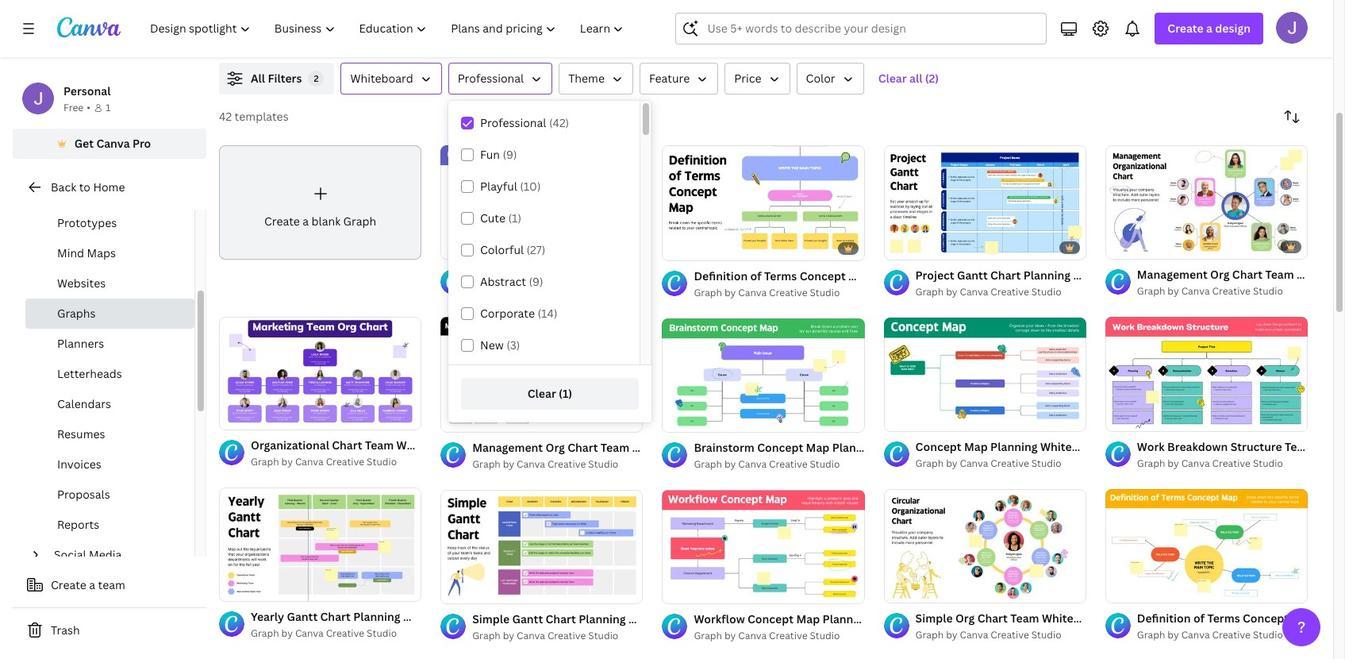 Task type: vqa. For each thing, say whether or not it's contained in the screenshot.


Task type: describe. For each thing, give the bounding box(es) containing it.
resumes link
[[25, 419, 195, 449]]

by for project gantt chart planning whiteboard in blue simple colorful style image
[[947, 285, 958, 299]]

by for yearly gantt chart planning whiteboard in green yellow spaced color blocks style image
[[282, 627, 293, 640]]

(42)
[[549, 115, 569, 130]]

studio for workflow concept map planning whiteboard in red teal yellow trendy sticker style image
[[810, 629, 840, 642]]

prototypes
[[57, 215, 117, 230]]

creative for simple gantt chart planning whiteboard in yellow blue green spaced color blocks style image
[[548, 629, 586, 642]]

back to home link
[[13, 172, 206, 203]]

whiteboard button
[[341, 63, 442, 94]]

canva inside button
[[96, 136, 130, 151]]

create a blank graph link
[[219, 145, 422, 259]]

graph by canva creative studio link for definition of terms concept map planning whiteboard in light blue pink green spaced color blocks style image
[[694, 285, 865, 301]]

canva for yearly gantt chart planning whiteboard in green yellow spaced color blocks style image
[[295, 627, 324, 640]]

creative for brainstorm concept map planning whiteboard in green purple blue simple colorful style image
[[770, 457, 808, 471]]

maps
[[87, 245, 116, 260]]

team
[[98, 577, 125, 592]]

feature
[[649, 71, 690, 86]]

personal
[[64, 83, 111, 98]]

get canva pro
[[74, 136, 151, 151]]

creative for concept map planning whiteboard in green blue modern professional style 'image'
[[991, 457, 1030, 470]]

fun (9)
[[480, 147, 517, 162]]

graph by canva creative studio for organizational chart team whiteboard in royal purple pastel purple friendly professional style image
[[251, 455, 397, 469]]

by for brainstorm concept map planning whiteboard in green purple blue simple colorful style image
[[725, 457, 736, 471]]

playful (10)
[[480, 179, 541, 194]]

studio for project gantt chart planning whiteboard in blue simple colorful style image
[[1032, 285, 1062, 299]]

(1) for cute (1)
[[509, 210, 522, 226]]

graph by canva creative studio for simple gantt chart planning whiteboard in yellow blue green spaced color blocks style image
[[473, 629, 619, 642]]

create a design button
[[1156, 13, 1264, 44]]

concept map planning whiteboard in green blue modern professional style image
[[884, 318, 1087, 432]]

trash link
[[13, 615, 206, 646]]

simple gantt chart planning whiteboard in yellow blue green spaced color blocks style image
[[441, 489, 644, 603]]

calendars link
[[25, 389, 195, 419]]

concept map planning whiteboard in purple green modern professional style image
[[441, 145, 644, 259]]

get
[[74, 136, 94, 151]]

Search search field
[[708, 13, 1037, 44]]

graph for simple org chart team whiteboard in yellow pink green spaced color blocks style image
[[916, 628, 944, 642]]

free •
[[64, 101, 90, 114]]

creative for definition of terms concept map planning whiteboard in yellow green red simple colorful style image
[[1213, 628, 1251, 641]]

canva for definition of terms concept map planning whiteboard in yellow green red simple colorful style image
[[1182, 628, 1211, 641]]

definition of terms concept map planning whiteboard in light blue pink green spaced color blocks style image
[[663, 146, 865, 260]]

canva for organizational chart team whiteboard in royal purple pastel purple friendly professional style image
[[295, 455, 324, 469]]

letterheads link
[[25, 359, 195, 389]]

professional for professional (42)
[[480, 115, 547, 130]]

simple org chart team whiteboard in yellow pink green spaced color blocks style image
[[884, 489, 1087, 603]]

mind maps
[[57, 245, 116, 260]]

graph by canva creative studio link for management org chart team whiteboard in blue green spaced color blocks style "image"
[[1138, 283, 1309, 299]]

clear for clear (1)
[[528, 386, 556, 401]]

graph for brainstorm concept map planning whiteboard in green purple blue simple colorful style image
[[694, 457, 723, 471]]

to
[[79, 179, 90, 195]]

graphs template image
[[970, 0, 1309, 44]]

studio for simple gantt chart planning whiteboard in yellow blue green spaced color blocks style image
[[589, 629, 619, 642]]

clear all (2) button
[[871, 63, 948, 94]]

graph for concept map planning whiteboard in green blue modern professional style 'image'
[[916, 457, 944, 470]]

creative for yearly gantt chart planning whiteboard in green yellow spaced color blocks style image
[[326, 627, 365, 640]]

resumes
[[57, 426, 105, 442]]

definition of terms concept map planning whiteboard in yellow green red simple colorful style image
[[1106, 489, 1309, 603]]

create a blank graph
[[264, 213, 377, 229]]

feature button
[[640, 63, 719, 94]]

color button
[[797, 63, 864, 94]]

graph by canva creative studio link for definition of terms concept map planning whiteboard in yellow green red simple colorful style image
[[1138, 627, 1309, 643]]

cute (1)
[[480, 210, 522, 226]]

workflow concept map planning whiteboard in red teal yellow trendy sticker style image
[[663, 490, 865, 604]]

social media link
[[48, 540, 185, 570]]

get canva pro button
[[13, 129, 206, 159]]

creative for simple org chart team whiteboard in yellow pink green spaced color blocks style image
[[991, 628, 1030, 642]]

mind
[[57, 245, 84, 260]]

graph by canva creative studio link for brainstorm concept map planning whiteboard in green purple blue simple colorful style image
[[694, 457, 865, 473]]

creative for management org chart team whiteboard in blue green spaced color blocks style "image"
[[1213, 284, 1251, 298]]

studio for brainstorm concept map planning whiteboard in green purple blue simple colorful style image
[[810, 457, 840, 471]]

jacob simon image
[[1277, 12, 1309, 44]]

new (3)
[[480, 337, 520, 353]]

(9) for fun (9)
[[503, 147, 517, 162]]

websites
[[57, 276, 106, 291]]

graph for simple gantt chart planning whiteboard in yellow blue green spaced color blocks style image
[[473, 629, 501, 642]]

colorful
[[480, 242, 524, 257]]

management org chart team whiteboard in black red green trendy sticker style image
[[441, 317, 644, 431]]

by for workflow concept map planning whiteboard in red teal yellow trendy sticker style image
[[725, 629, 736, 642]]

•
[[87, 101, 90, 114]]

graph by canva creative studio for yearly gantt chart planning whiteboard in green yellow spaced color blocks style image
[[251, 627, 397, 640]]

studio for work breakdown structure team whiteboard in red purple green trendy stickers style image
[[1254, 456, 1284, 470]]

graph by canva creative studio link for simple gantt chart planning whiteboard in yellow blue green spaced color blocks style image
[[473, 628, 644, 644]]

2
[[314, 72, 319, 84]]

free
[[64, 101, 84, 114]]

playful
[[480, 179, 518, 194]]

abstract (9)
[[480, 274, 544, 289]]

planners link
[[25, 329, 195, 359]]

back
[[51, 179, 76, 195]]

canva for project gantt chart planning whiteboard in blue simple colorful style image
[[960, 285, 989, 299]]

filters
[[268, 71, 302, 86]]

social
[[54, 547, 86, 562]]

(14)
[[538, 306, 558, 321]]

(2)
[[926, 71, 940, 86]]

new
[[480, 337, 504, 353]]

creative for workflow concept map planning whiteboard in red teal yellow trendy sticker style image
[[770, 629, 808, 642]]

color
[[806, 71, 836, 86]]

a for design
[[1207, 21, 1213, 36]]

create for create a team
[[51, 577, 86, 592]]

a for team
[[89, 577, 95, 592]]

graph by canva creative studio for simple org chart team whiteboard in yellow pink green spaced color blocks style image
[[916, 628, 1062, 642]]

creative for project gantt chart planning whiteboard in blue simple colorful style image
[[991, 285, 1030, 299]]

professional for professional
[[458, 71, 524, 86]]

websites link
[[25, 268, 195, 299]]

graph for management org chart team whiteboard in blue green spaced color blocks style "image"
[[1138, 284, 1166, 298]]

by for simple gantt chart planning whiteboard in yellow blue green spaced color blocks style image
[[503, 629, 515, 642]]

corporate
[[480, 306, 535, 321]]

pro
[[133, 136, 151, 151]]

(10)
[[520, 179, 541, 194]]

calendars
[[57, 396, 111, 411]]

fun
[[480, 147, 500, 162]]

clear for clear all (2)
[[879, 71, 907, 86]]

graph by canva creative studio for concept map planning whiteboard in green blue modern professional style 'image'
[[916, 457, 1062, 470]]

abstract
[[480, 274, 527, 289]]

social media
[[54, 547, 122, 562]]

planners
[[57, 336, 104, 351]]

(1) for clear (1)
[[559, 386, 573, 401]]

studio for organizational chart team whiteboard in royal purple pastel purple friendly professional style image
[[367, 455, 397, 469]]

canva for concept map planning whiteboard in green blue modern professional style 'image'
[[960, 457, 989, 470]]

invoices
[[57, 457, 102, 472]]

graph for definition of terms concept map planning whiteboard in yellow green red simple colorful style image
[[1138, 628, 1166, 641]]



Task type: locate. For each thing, give the bounding box(es) containing it.
(9) down (27)
[[529, 274, 544, 289]]

professional up 'professional (42)'
[[458, 71, 524, 86]]

studio for concept map planning whiteboard in green blue modern professional style 'image'
[[1032, 457, 1062, 470]]

blank
[[312, 213, 341, 229]]

1 vertical spatial professional
[[480, 115, 547, 130]]

theme button
[[559, 63, 634, 94]]

Sort by button
[[1277, 101, 1309, 133]]

creative for definition of terms concept map planning whiteboard in light blue pink green spaced color blocks style image
[[770, 286, 808, 300]]

create inside "dropdown button"
[[1168, 21, 1204, 36]]

1 horizontal spatial (9)
[[529, 274, 544, 289]]

1 vertical spatial create
[[264, 213, 300, 229]]

(9) right fun
[[503, 147, 517, 162]]

1 horizontal spatial clear
[[879, 71, 907, 86]]

professional inside button
[[458, 71, 524, 86]]

1 horizontal spatial a
[[303, 213, 309, 229]]

canva for work breakdown structure team whiteboard in red purple green trendy stickers style image
[[1182, 456, 1211, 470]]

graph by canva creative studio link for workflow concept map planning whiteboard in red teal yellow trendy sticker style image
[[694, 628, 865, 644]]

theme
[[569, 71, 605, 86]]

by for definition of terms concept map planning whiteboard in yellow green red simple colorful style image
[[1168, 628, 1180, 641]]

canva for simple org chart team whiteboard in yellow pink green spaced color blocks style image
[[960, 628, 989, 642]]

graph
[[343, 213, 377, 229], [473, 284, 501, 298], [1138, 284, 1166, 298], [916, 285, 944, 299], [694, 286, 723, 300], [251, 455, 279, 469], [1138, 456, 1166, 470], [916, 457, 944, 470], [473, 457, 501, 471], [694, 457, 723, 471], [251, 627, 279, 640], [1138, 628, 1166, 641], [916, 628, 944, 642], [473, 629, 501, 642], [694, 629, 723, 642]]

graph by canva creative studio
[[473, 284, 619, 298], [1138, 284, 1284, 298], [916, 285, 1062, 299], [694, 286, 840, 300], [251, 455, 397, 469], [1138, 456, 1284, 470], [916, 457, 1062, 470], [473, 457, 619, 471], [694, 457, 840, 471], [251, 627, 397, 640], [1138, 628, 1284, 641], [916, 628, 1062, 642], [473, 629, 619, 642], [694, 629, 840, 642]]

by for work breakdown structure team whiteboard in red purple green trendy stickers style image
[[1168, 456, 1180, 470]]

graph for project gantt chart planning whiteboard in blue simple colorful style image
[[916, 285, 944, 299]]

0 horizontal spatial a
[[89, 577, 95, 592]]

by for concept map planning whiteboard in green blue modern professional style 'image'
[[947, 457, 958, 470]]

a left blank
[[303, 213, 309, 229]]

canva for simple gantt chart planning whiteboard in yellow blue green spaced color blocks style image
[[517, 629, 545, 642]]

graph for work breakdown structure team whiteboard in red purple green trendy stickers style image
[[1138, 456, 1166, 470]]

all
[[251, 71, 265, 86]]

create for create a design
[[1168, 21, 1204, 36]]

(27)
[[527, 242, 546, 257]]

2 filter options selected element
[[308, 71, 324, 87]]

creative for organizational chart team whiteboard in royal purple pastel purple friendly professional style image
[[326, 455, 365, 469]]

create left blank
[[264, 213, 300, 229]]

studio for definition of terms concept map planning whiteboard in light blue pink green spaced color blocks style image
[[810, 286, 840, 300]]

1 vertical spatial clear
[[528, 386, 556, 401]]

invoices link
[[25, 449, 195, 480]]

1 vertical spatial (9)
[[529, 274, 544, 289]]

graph by canva creative studio for brainstorm concept map planning whiteboard in green purple blue simple colorful style image
[[694, 457, 840, 471]]

2 horizontal spatial create
[[1168, 21, 1204, 36]]

clear (1) button
[[461, 378, 639, 410]]

trash
[[51, 623, 80, 638]]

clear all (2)
[[879, 71, 940, 86]]

mind maps link
[[25, 238, 195, 268]]

graph by canva creative studio for workflow concept map planning whiteboard in red teal yellow trendy sticker style image
[[694, 629, 840, 642]]

work breakdown structure team whiteboard in red purple green trendy stickers style image
[[1106, 317, 1309, 431]]

whiteboard
[[351, 71, 413, 86]]

create down social
[[51, 577, 86, 592]]

1 vertical spatial a
[[303, 213, 309, 229]]

canva for definition of terms concept map planning whiteboard in light blue pink green spaced color blocks style image
[[739, 286, 767, 300]]

0 horizontal spatial (9)
[[503, 147, 517, 162]]

0 horizontal spatial clear
[[528, 386, 556, 401]]

yearly gantt chart planning whiteboard in green yellow spaced color blocks style image
[[219, 488, 422, 601]]

graph by canva creative studio for definition of terms concept map planning whiteboard in light blue pink green spaced color blocks style image
[[694, 286, 840, 300]]

create left design
[[1168, 21, 1204, 36]]

graph by canva creative studio for work breakdown structure team whiteboard in red purple green trendy stickers style image
[[1138, 456, 1284, 470]]

1 horizontal spatial (1)
[[559, 386, 573, 401]]

management org chart team whiteboard in blue green spaced color blocks style image
[[1106, 145, 1309, 259]]

by
[[503, 284, 515, 298], [1168, 284, 1180, 298], [947, 285, 958, 299], [725, 286, 736, 300], [282, 455, 293, 469], [1168, 456, 1180, 470], [947, 457, 958, 470], [503, 457, 515, 471], [725, 457, 736, 471], [282, 627, 293, 640], [1168, 628, 1180, 641], [947, 628, 958, 642], [503, 629, 515, 642], [725, 629, 736, 642]]

prototypes link
[[25, 208, 195, 238]]

colorful (27)
[[480, 242, 546, 257]]

create
[[1168, 21, 1204, 36], [264, 213, 300, 229], [51, 577, 86, 592]]

42 templates
[[219, 109, 289, 124]]

graph by canva creative studio link for concept map planning whiteboard in green blue modern professional style 'image'
[[916, 456, 1087, 472]]

by for definition of terms concept map planning whiteboard in light blue pink green spaced color blocks style image
[[725, 286, 736, 300]]

by for simple org chart team whiteboard in yellow pink green spaced color blocks style image
[[947, 628, 958, 642]]

canva for brainstorm concept map planning whiteboard in green purple blue simple colorful style image
[[739, 457, 767, 471]]

(1) inside button
[[559, 386, 573, 401]]

graph by canva creative studio link for project gantt chart planning whiteboard in blue simple colorful style image
[[916, 285, 1087, 301]]

clear (1)
[[528, 386, 573, 401]]

42
[[219, 109, 232, 124]]

price
[[735, 71, 762, 86]]

media
[[89, 547, 122, 562]]

professional button
[[448, 63, 553, 94]]

clear
[[879, 71, 907, 86], [528, 386, 556, 401]]

a for blank
[[303, 213, 309, 229]]

0 vertical spatial (9)
[[503, 147, 517, 162]]

professional
[[458, 71, 524, 86], [480, 115, 547, 130]]

a inside button
[[89, 577, 95, 592]]

design
[[1216, 21, 1251, 36]]

graph for yearly gantt chart planning whiteboard in green yellow spaced color blocks style image
[[251, 627, 279, 640]]

professional up fun (9)
[[480, 115, 547, 130]]

reports
[[57, 517, 99, 532]]

studio for management org chart team whiteboard in blue green spaced color blocks style "image"
[[1254, 284, 1284, 298]]

project gantt chart planning whiteboard in blue simple colorful style image
[[884, 146, 1087, 260]]

top level navigation element
[[140, 13, 638, 44]]

0 vertical spatial (1)
[[509, 210, 522, 226]]

graph by canva creative studio for definition of terms concept map planning whiteboard in yellow green red simple colorful style image
[[1138, 628, 1284, 641]]

0 vertical spatial create
[[1168, 21, 1204, 36]]

canva
[[96, 136, 130, 151], [517, 284, 545, 298], [1182, 284, 1211, 298], [960, 285, 989, 299], [739, 286, 767, 300], [295, 455, 324, 469], [1182, 456, 1211, 470], [960, 457, 989, 470], [517, 457, 545, 471], [739, 457, 767, 471], [295, 627, 324, 640], [1182, 628, 1211, 641], [960, 628, 989, 642], [517, 629, 545, 642], [739, 629, 767, 642]]

home
[[93, 179, 125, 195]]

(1)
[[509, 210, 522, 226], [559, 386, 573, 401]]

letterheads
[[57, 366, 122, 381]]

a inside "dropdown button"
[[1207, 21, 1213, 36]]

1 horizontal spatial create
[[264, 213, 300, 229]]

graph by canva creative studio link for simple org chart team whiteboard in yellow pink green spaced color blocks style image
[[916, 628, 1087, 643]]

0 vertical spatial a
[[1207, 21, 1213, 36]]

price button
[[725, 63, 791, 94]]

a
[[1207, 21, 1213, 36], [303, 213, 309, 229], [89, 577, 95, 592]]

create a design
[[1168, 21, 1251, 36]]

create for create a blank graph
[[264, 213, 300, 229]]

2 vertical spatial a
[[89, 577, 95, 592]]

2 horizontal spatial a
[[1207, 21, 1213, 36]]

0 horizontal spatial (1)
[[509, 210, 522, 226]]

organizational chart team whiteboard in royal purple pastel purple friendly professional style image
[[219, 316, 422, 430]]

creative
[[548, 284, 586, 298], [1213, 284, 1251, 298], [991, 285, 1030, 299], [770, 286, 808, 300], [326, 455, 365, 469], [1213, 456, 1251, 470], [991, 457, 1030, 470], [548, 457, 586, 471], [770, 457, 808, 471], [326, 627, 365, 640], [1213, 628, 1251, 641], [991, 628, 1030, 642], [548, 629, 586, 642], [770, 629, 808, 642]]

(3)
[[507, 337, 520, 353]]

by for organizational chart team whiteboard in royal purple pastel purple friendly professional style image
[[282, 455, 293, 469]]

0 horizontal spatial create
[[51, 577, 86, 592]]

all filters
[[251, 71, 302, 86]]

canva for management org chart team whiteboard in blue green spaced color blocks style "image"
[[1182, 284, 1211, 298]]

proposals
[[57, 487, 110, 502]]

graph for organizational chart team whiteboard in royal purple pastel purple friendly professional style image
[[251, 455, 279, 469]]

1 vertical spatial (1)
[[559, 386, 573, 401]]

back to home
[[51, 179, 125, 195]]

studio for definition of terms concept map planning whiteboard in yellow green red simple colorful style image
[[1254, 628, 1284, 641]]

graph by canva creative studio link for organizational chart team whiteboard in royal purple pastel purple friendly professional style image
[[251, 455, 422, 470]]

create a blank graph element
[[219, 145, 422, 259]]

0 vertical spatial professional
[[458, 71, 524, 86]]

brainstorm concept map planning whiteboard in green purple blue simple colorful style image
[[663, 318, 865, 432]]

proposals link
[[25, 480, 195, 510]]

graph by canva creative studio for management org chart team whiteboard in blue green spaced color blocks style "image"
[[1138, 284, 1284, 298]]

create a team
[[51, 577, 125, 592]]

studio for yearly gantt chart planning whiteboard in green yellow spaced color blocks style image
[[367, 627, 397, 640]]

2 vertical spatial create
[[51, 577, 86, 592]]

a left design
[[1207, 21, 1213, 36]]

canva for workflow concept map planning whiteboard in red teal yellow trendy sticker style image
[[739, 629, 767, 642]]

1
[[106, 101, 111, 114]]

professional (42)
[[480, 115, 569, 130]]

cute
[[480, 210, 506, 226]]

studio for simple org chart team whiteboard in yellow pink green spaced color blocks style image
[[1032, 628, 1062, 642]]

by for management org chart team whiteboard in blue green spaced color blocks style "image"
[[1168, 284, 1180, 298]]

(9) for abstract (9)
[[529, 274, 544, 289]]

corporate (14)
[[480, 306, 558, 321]]

graphs
[[57, 306, 96, 321]]

graph by canva creative studio link for yearly gantt chart planning whiteboard in green yellow spaced color blocks style image
[[251, 626, 422, 642]]

graph by canva creative studio link for work breakdown structure team whiteboard in red purple green trendy stickers style image
[[1138, 455, 1309, 471]]

templates
[[235, 109, 289, 124]]

graph for workflow concept map planning whiteboard in red teal yellow trendy sticker style image
[[694, 629, 723, 642]]

creative for work breakdown structure team whiteboard in red purple green trendy stickers style image
[[1213, 456, 1251, 470]]

0 vertical spatial clear
[[879, 71, 907, 86]]

None search field
[[676, 13, 1048, 44]]

all
[[910, 71, 923, 86]]

graph by canva creative studio link
[[473, 283, 644, 299], [1138, 283, 1309, 299], [916, 285, 1087, 301], [694, 285, 865, 301], [251, 455, 422, 470], [1138, 455, 1309, 471], [916, 456, 1087, 472], [473, 456, 644, 472], [694, 457, 865, 473], [251, 626, 422, 642], [1138, 627, 1309, 643], [916, 628, 1087, 643], [473, 628, 644, 644], [694, 628, 865, 644]]

studio
[[589, 284, 619, 298], [1254, 284, 1284, 298], [1032, 285, 1062, 299], [810, 286, 840, 300], [367, 455, 397, 469], [1254, 456, 1284, 470], [1032, 457, 1062, 470], [589, 457, 619, 471], [810, 457, 840, 471], [367, 627, 397, 640], [1254, 628, 1284, 641], [1032, 628, 1062, 642], [589, 629, 619, 642], [810, 629, 840, 642]]

a left team
[[89, 577, 95, 592]]

create a team button
[[13, 569, 206, 601]]

(9)
[[503, 147, 517, 162], [529, 274, 544, 289]]

graph by canva creative studio for project gantt chart planning whiteboard in blue simple colorful style image
[[916, 285, 1062, 299]]

create inside button
[[51, 577, 86, 592]]

graph for definition of terms concept map planning whiteboard in light blue pink green spaced color blocks style image
[[694, 286, 723, 300]]

reports link
[[25, 510, 195, 540]]



